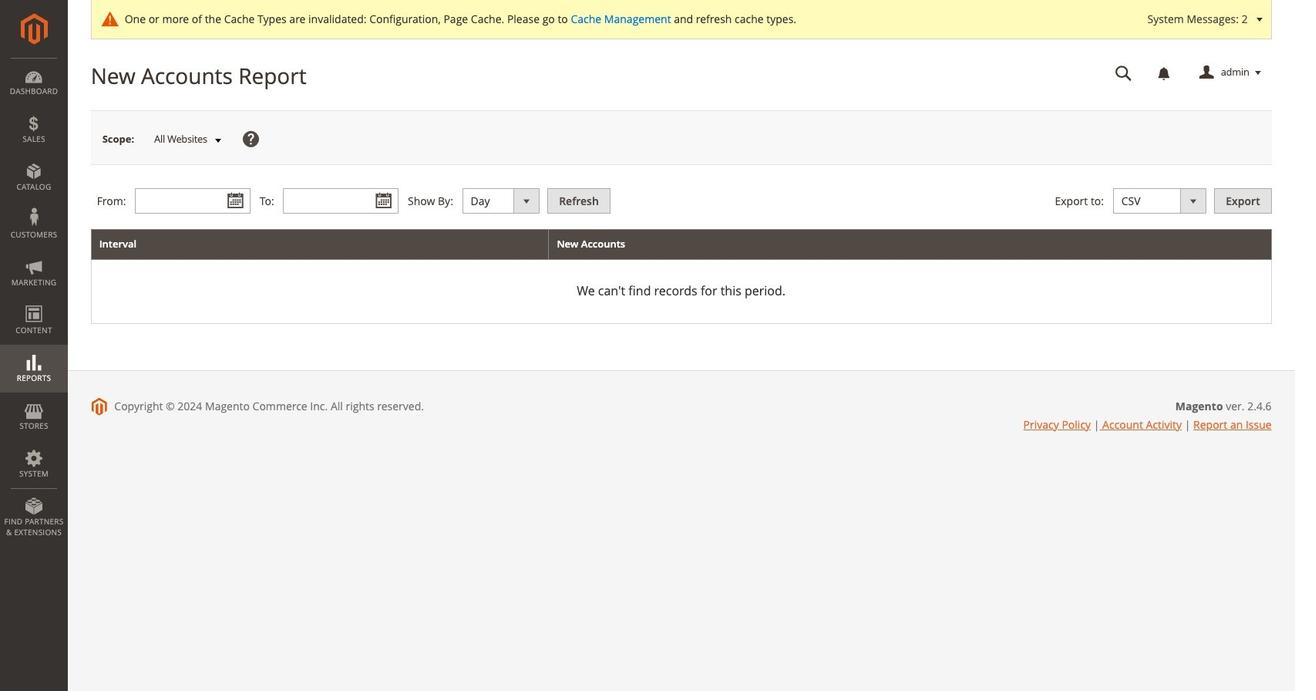 Task type: locate. For each thing, give the bounding box(es) containing it.
None text field
[[1105, 59, 1144, 86], [283, 188, 399, 214], [1105, 59, 1144, 86], [283, 188, 399, 214]]

magento admin panel image
[[20, 13, 47, 45]]

menu bar
[[0, 58, 68, 545]]

None text field
[[135, 188, 251, 214]]



